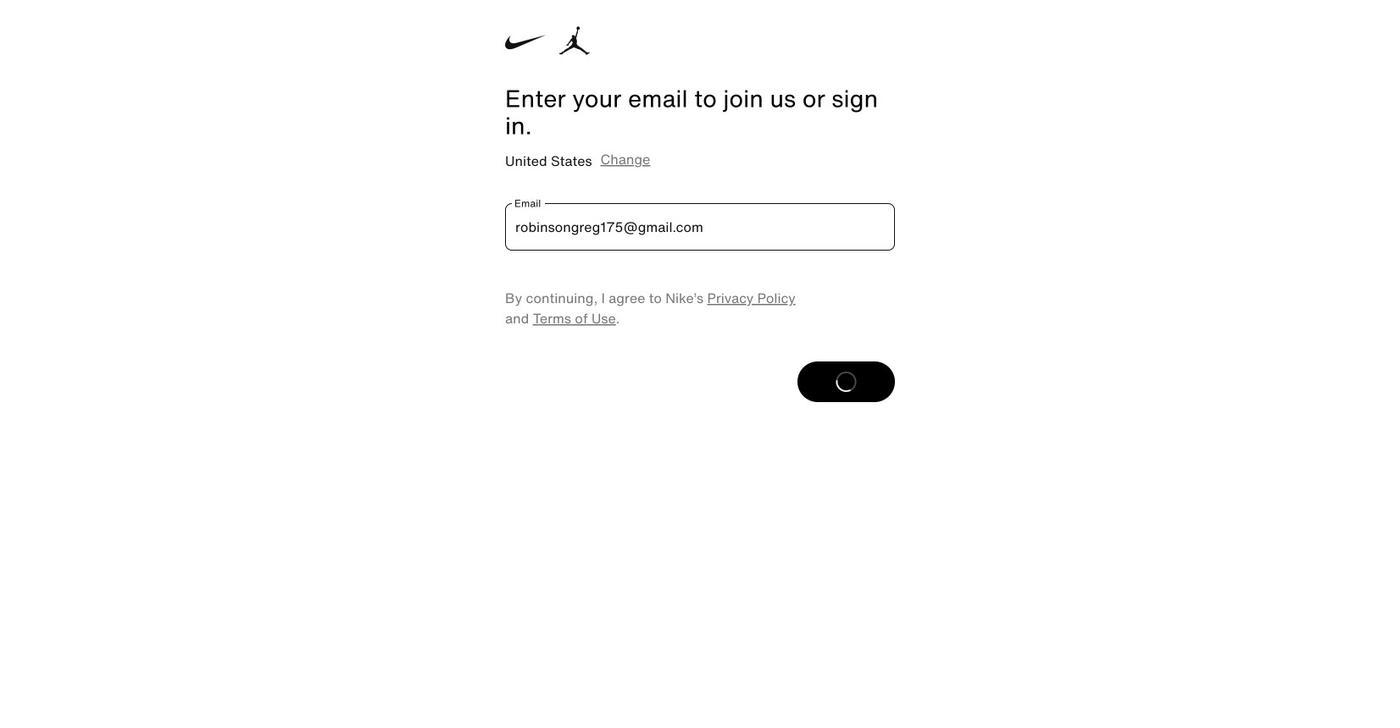 Task type: locate. For each thing, give the bounding box(es) containing it.
enter your email to join us or sign in. element
[[505, 85, 895, 139]]

None text field
[[505, 203, 895, 251]]



Task type: describe. For each thing, give the bounding box(es) containing it.
loading icon image
[[833, 369, 860, 396]]

nike logo image
[[505, 28, 546, 57]]

enter your email to join us or sign in. group element
[[505, 0, 895, 139]]



Task type: vqa. For each thing, say whether or not it's contained in the screenshot.
password field
no



